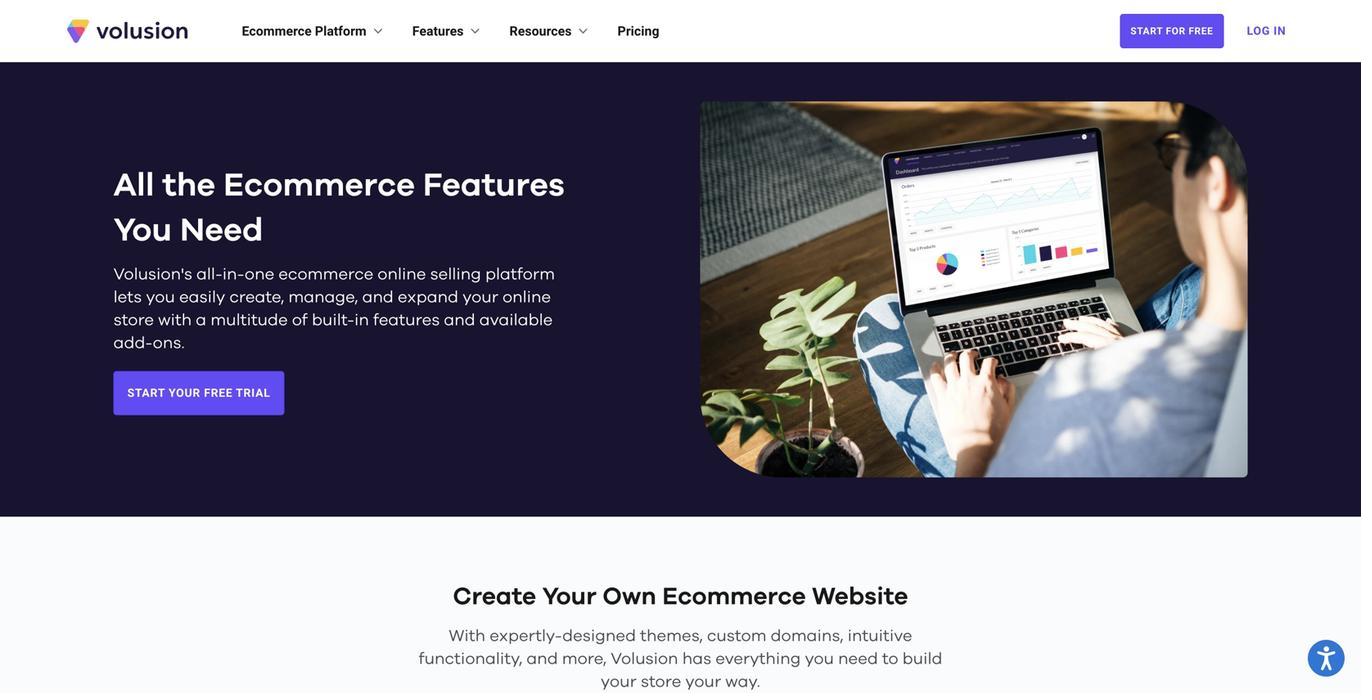 Task type: locate. For each thing, give the bounding box(es) containing it.
start inside start your free trial link
[[127, 387, 165, 400]]

0 vertical spatial store
[[113, 312, 154, 329]]

pricing link
[[618, 21, 659, 41]]

you down domains,
[[805, 651, 834, 668]]

store inside with expertly-designed themes, custom domains, intuitive functionality, and more, volusion has everything you need to build your store your way.
[[641, 674, 681, 690]]

start left the for at the top of page
[[1131, 25, 1163, 37]]

your inside volusion's all-in-one ecommerce online selling platform lets you easily create, manage, and expand your online store with a multitude of built-in features and available add-ons.
[[463, 290, 499, 306]]

functionality,
[[419, 651, 523, 668]]

0 vertical spatial free
[[1189, 25, 1214, 37]]

expertly-
[[490, 628, 563, 645]]

your
[[463, 290, 499, 306], [601, 674, 637, 690], [686, 674, 721, 690]]

1 horizontal spatial you
[[805, 651, 834, 668]]

start for free
[[1131, 25, 1214, 37]]

and down expertly-
[[527, 651, 558, 668]]

start
[[1131, 25, 1163, 37], [127, 387, 165, 400]]

open accessibe: accessibility options, statement and help image
[[1317, 647, 1336, 671]]

available
[[480, 312, 553, 329]]

your
[[542, 585, 597, 609]]

online
[[378, 267, 426, 283], [503, 290, 551, 306]]

1 horizontal spatial your
[[601, 674, 637, 690]]

1 horizontal spatial and
[[444, 312, 475, 329]]

1 vertical spatial ecommerce
[[223, 170, 415, 202]]

0 horizontal spatial store
[[113, 312, 154, 329]]

start for start your free trial
[[127, 387, 165, 400]]

1 vertical spatial online
[[503, 290, 551, 306]]

volusion's all-in-one ecommerce online selling platform lets you easily create, manage, and expand your online store with a multitude of built-in features and available add-ons.
[[113, 267, 555, 352]]

start inside start for free link
[[1131, 25, 1163, 37]]

1 vertical spatial start
[[127, 387, 165, 400]]

and
[[362, 290, 394, 306], [444, 312, 475, 329], [527, 651, 558, 668]]

create,
[[229, 290, 284, 306]]

resources
[[510, 23, 572, 39]]

1 vertical spatial you
[[805, 651, 834, 668]]

features button
[[412, 21, 483, 41]]

pricing
[[618, 23, 659, 39]]

expand
[[398, 290, 459, 306]]

features
[[373, 312, 440, 329]]

store
[[113, 312, 154, 329], [641, 674, 681, 690]]

store up add-
[[113, 312, 154, 329]]

start left your
[[127, 387, 165, 400]]

with
[[449, 628, 486, 645]]

your down selling
[[463, 290, 499, 306]]

0 horizontal spatial online
[[378, 267, 426, 283]]

free for for
[[1189, 25, 1214, 37]]

and down expand
[[444, 312, 475, 329]]

0 horizontal spatial your
[[463, 290, 499, 306]]

1 horizontal spatial store
[[641, 674, 681, 690]]

0 horizontal spatial and
[[362, 290, 394, 306]]

for
[[1166, 25, 1186, 37]]

you
[[146, 290, 175, 306], [805, 651, 834, 668]]

0 vertical spatial you
[[146, 290, 175, 306]]

built-
[[312, 312, 354, 329]]

platform
[[315, 23, 367, 39]]

1 vertical spatial store
[[641, 674, 681, 690]]

selling
[[430, 267, 481, 283]]

online up expand
[[378, 267, 426, 283]]

store down volusion
[[641, 674, 681, 690]]

ecommerce platform button
[[242, 21, 386, 41]]

log in
[[1247, 24, 1286, 38]]

log
[[1247, 24, 1270, 38]]

0 vertical spatial ecommerce
[[242, 23, 312, 39]]

ecommerce
[[242, 23, 312, 39], [223, 170, 415, 202], [662, 585, 806, 609]]

0 horizontal spatial you
[[146, 290, 175, 306]]

ecommerce platform
[[242, 23, 367, 39]]

resources button
[[510, 21, 591, 41]]

domains,
[[771, 628, 844, 645]]

free right the for at the top of page
[[1189, 25, 1214, 37]]

online down platform on the top left
[[503, 290, 551, 306]]

log in link
[[1237, 13, 1296, 49]]

1 vertical spatial features
[[423, 170, 565, 202]]

1 vertical spatial free
[[204, 387, 233, 400]]

you down "volusion's"
[[146, 290, 175, 306]]

custom
[[707, 628, 767, 645]]

1 horizontal spatial online
[[503, 290, 551, 306]]

features
[[412, 23, 464, 39], [423, 170, 565, 202]]

2 vertical spatial and
[[527, 651, 558, 668]]

0 vertical spatial and
[[362, 290, 394, 306]]

and up in
[[362, 290, 394, 306]]

1 horizontal spatial start
[[1131, 25, 1163, 37]]

one
[[245, 267, 274, 283]]

your down has
[[686, 674, 721, 690]]

lets
[[113, 290, 142, 306]]

0 vertical spatial features
[[412, 23, 464, 39]]

website
[[812, 585, 908, 609]]

2 horizontal spatial and
[[527, 651, 558, 668]]

themes,
[[640, 628, 703, 645]]

create
[[453, 585, 536, 609]]

more,
[[562, 651, 607, 668]]

your down volusion
[[601, 674, 637, 690]]

0 vertical spatial online
[[378, 267, 426, 283]]

designed
[[563, 628, 636, 645]]

1 horizontal spatial free
[[1189, 25, 1214, 37]]

0 vertical spatial start
[[1131, 25, 1163, 37]]

ons.
[[153, 335, 185, 352]]

free right your
[[204, 387, 233, 400]]

start your free trial link
[[113, 371, 284, 416]]

you inside volusion's all-in-one ecommerce online selling platform lets you easily create, manage, and expand your online store with a multitude of built-in features and available add-ons.
[[146, 290, 175, 306]]

0 horizontal spatial start
[[127, 387, 165, 400]]

free
[[1189, 25, 1214, 37], [204, 387, 233, 400]]

start for start for free
[[1131, 25, 1163, 37]]

0 horizontal spatial free
[[204, 387, 233, 400]]

store inside volusion's all-in-one ecommerce online selling platform lets you easily create, manage, and expand your online store with a multitude of built-in features and available add-ons.
[[113, 312, 154, 329]]

volusion
[[611, 651, 678, 668]]



Task type: describe. For each thing, give the bounding box(es) containing it.
all the ecommerce features you need
[[113, 170, 565, 247]]

and inside with expertly-designed themes, custom domains, intuitive functionality, and more, volusion has everything you need to build your store your way.
[[527, 651, 558, 668]]

features inside dropdown button
[[412, 23, 464, 39]]

in
[[1274, 24, 1286, 38]]

easily
[[179, 290, 225, 306]]

in
[[354, 312, 369, 329]]

build
[[903, 651, 943, 668]]

your
[[169, 387, 201, 400]]

you
[[113, 215, 172, 247]]

need
[[838, 651, 878, 668]]

everything
[[716, 651, 801, 668]]

trial
[[236, 387, 271, 400]]

all-
[[196, 267, 223, 283]]

need
[[180, 215, 263, 247]]

own
[[603, 585, 656, 609]]

start your free trial
[[127, 387, 271, 400]]

of
[[292, 312, 308, 329]]

platform
[[485, 267, 555, 283]]

you inside with expertly-designed themes, custom domains, intuitive functionality, and more, volusion has everything you need to build your store your way.
[[805, 651, 834, 668]]

a
[[196, 312, 206, 329]]

intuitive
[[848, 628, 913, 645]]

ecommerce
[[279, 267, 374, 283]]

2 vertical spatial ecommerce
[[662, 585, 806, 609]]

manage,
[[288, 290, 358, 306]]

in-
[[223, 267, 245, 283]]

ecommerce inside "all the ecommerce features you need"
[[223, 170, 415, 202]]

all
[[113, 170, 154, 202]]

ecommerce inside 'dropdown button'
[[242, 23, 312, 39]]

2 horizontal spatial your
[[686, 674, 721, 690]]

with
[[158, 312, 192, 329]]

add-
[[113, 335, 153, 352]]

start for free link
[[1120, 14, 1224, 48]]

volusion's
[[113, 267, 192, 283]]

1 vertical spatial and
[[444, 312, 475, 329]]

with expertly-designed themes, custom domains, intuitive functionality, and more, volusion has everything you need to build your store your way.
[[419, 628, 943, 690]]

has
[[682, 651, 712, 668]]

to
[[882, 651, 899, 668]]

multitude
[[211, 312, 288, 329]]

way.
[[726, 674, 761, 690]]

the
[[162, 170, 215, 202]]

free for your
[[204, 387, 233, 400]]

create your own ecommerce website
[[453, 585, 908, 609]]

features inside "all the ecommerce features you need"
[[423, 170, 565, 202]]



Task type: vqa. For each thing, say whether or not it's contained in the screenshot.
the bottom store
yes



